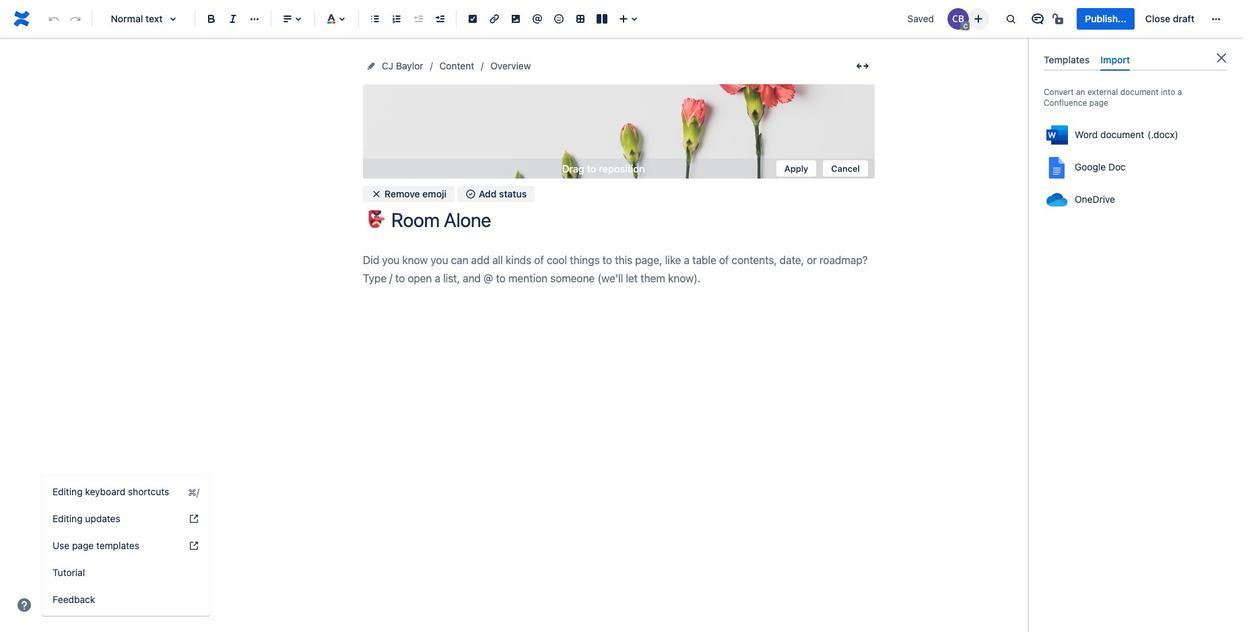 Task type: vqa. For each thing, say whether or not it's contained in the screenshot.
second Help icon from the top of the page
yes



Task type: describe. For each thing, give the bounding box(es) containing it.
normal text button
[[98, 4, 189, 34]]

Give this page a title text field
[[391, 209, 875, 231]]

use
[[53, 540, 70, 551]]

into
[[1162, 87, 1176, 97]]

close draft button
[[1138, 8, 1203, 30]]

mention image
[[530, 11, 546, 27]]

word
[[1075, 129, 1098, 140]]

templates
[[1044, 54, 1090, 65]]

close
[[1146, 13, 1171, 24]]

add status
[[479, 188, 527, 200]]

cj baylor
[[382, 60, 424, 71]]

redo ⌘⇧z image
[[67, 11, 84, 27]]

action item image
[[465, 11, 481, 27]]

draft
[[1174, 13, 1195, 24]]

google
[[1075, 161, 1107, 173]]

no restrictions image
[[1052, 11, 1068, 27]]

remove emoji image
[[371, 189, 382, 200]]

saved
[[908, 13, 935, 24]]

use page templates link
[[42, 532, 210, 559]]

invite to edit image
[[971, 10, 987, 27]]

onedrive button
[[1042, 184, 1230, 216]]

doc
[[1109, 161, 1126, 173]]

templates
[[96, 540, 139, 551]]

text
[[146, 13, 163, 24]]

1 vertical spatial page
[[72, 540, 94, 551]]

google doc
[[1075, 161, 1126, 173]]

:japanese_goblin: image
[[368, 210, 385, 228]]

feedback button
[[42, 586, 210, 613]]

cancel
[[832, 163, 860, 174]]

an
[[1077, 87, 1086, 97]]

undo ⌘z image
[[46, 11, 62, 27]]

publish... button
[[1078, 8, 1135, 30]]

tutorial button
[[42, 559, 210, 586]]

layouts image
[[594, 11, 610, 27]]

convert
[[1044, 87, 1074, 97]]

0 horizontal spatial help image
[[16, 597, 32, 613]]

tab list containing templates
[[1039, 49, 1233, 71]]

google doc button
[[1042, 152, 1230, 184]]

baylor
[[396, 60, 424, 71]]

page inside "convert an external document into a confluence page"
[[1090, 98, 1109, 108]]

cj baylor link
[[382, 58, 424, 74]]

Main content area, start typing to enter text. text field
[[363, 251, 875, 288]]

import
[[1101, 54, 1131, 65]]

table image
[[573, 11, 589, 27]]

outdent ⇧tab image
[[410, 11, 427, 27]]



Task type: locate. For each thing, give the bounding box(es) containing it.
a
[[1178, 87, 1183, 97]]

more image
[[1209, 11, 1225, 27]]

close draft
[[1146, 13, 1195, 24]]

bullet list ⌘⇧8 image
[[367, 11, 383, 27]]

updates
[[85, 513, 120, 524]]

(.docx)
[[1148, 129, 1179, 140]]

0 vertical spatial document
[[1121, 87, 1159, 97]]

1 vertical spatial editing
[[53, 513, 83, 524]]

0 horizontal spatial page
[[72, 540, 94, 551]]

page down external
[[1090, 98, 1109, 108]]

:japanese_goblin: image
[[368, 210, 385, 228]]

add status button
[[458, 186, 535, 202]]

help image left "feedback"
[[16, 597, 32, 613]]

document inside "convert an external document into a confluence page"
[[1121, 87, 1159, 97]]

publish...
[[1086, 13, 1127, 24]]

move this page image
[[366, 61, 377, 71]]

1 horizontal spatial page
[[1090, 98, 1109, 108]]

convert an external document into a confluence page
[[1044, 87, 1183, 108]]

overview link
[[491, 58, 531, 74]]

use page templates
[[53, 540, 139, 551]]

emoji
[[423, 188, 447, 200]]

content link
[[440, 58, 474, 74]]

overview
[[491, 60, 531, 71]]

cj
[[382, 60, 394, 71]]

drag to reposition
[[562, 162, 645, 175]]

0 vertical spatial page
[[1090, 98, 1109, 108]]

help image inside use page templates link
[[189, 540, 199, 551]]

drag
[[562, 162, 585, 175]]

page right the use
[[72, 540, 94, 551]]

1 vertical spatial help image
[[16, 597, 32, 613]]

editing for editing keyboard shortcuts
[[53, 486, 83, 497]]

⌘/
[[188, 486, 199, 498]]

keyboard
[[85, 486, 125, 497]]

2 editing from the top
[[53, 513, 83, 524]]

editing up editing updates
[[53, 486, 83, 497]]

document up doc
[[1101, 129, 1145, 140]]

normal
[[111, 13, 143, 24]]

apply button
[[777, 160, 817, 176]]

editing for editing updates
[[53, 513, 83, 524]]

editing
[[53, 486, 83, 497], [53, 513, 83, 524]]

bold ⌘b image
[[203, 11, 220, 27]]

comment icon image
[[1031, 11, 1047, 27]]

close templates and import image
[[1214, 50, 1230, 66]]

content
[[440, 60, 474, 71]]

help image
[[189, 540, 199, 551], [16, 597, 32, 613]]

editing up the use
[[53, 513, 83, 524]]

shortcuts
[[128, 486, 169, 497]]

help image
[[189, 513, 199, 524]]

apply
[[785, 163, 809, 174]]

reposition
[[599, 162, 645, 175]]

page
[[1090, 98, 1109, 108], [72, 540, 94, 551]]

feedback
[[53, 594, 95, 605]]

emoji image
[[551, 11, 567, 27]]

1 vertical spatial document
[[1101, 129, 1145, 140]]

0 vertical spatial help image
[[189, 540, 199, 551]]

add
[[479, 188, 497, 200]]

confluence
[[1044, 98, 1088, 108]]

tutorial
[[53, 567, 85, 578]]

normal text
[[111, 13, 163, 24]]

editing updates
[[53, 513, 120, 524]]

remove
[[385, 188, 420, 200]]

add image, video, or file image
[[508, 11, 524, 27]]

1 horizontal spatial help image
[[189, 540, 199, 551]]

document left into
[[1121, 87, 1159, 97]]

find and replace image
[[1004, 11, 1020, 27]]

cj baylor image
[[948, 8, 970, 30]]

numbered list ⌘⇧7 image
[[389, 11, 405, 27]]

word document (.docx)
[[1075, 129, 1179, 140]]

0 vertical spatial editing
[[53, 486, 83, 497]]

status
[[499, 188, 527, 200]]

more formatting image
[[247, 11, 263, 27]]

to
[[587, 162, 597, 175]]

indent tab image
[[432, 11, 448, 27]]

editing keyboard shortcuts
[[53, 486, 169, 497]]

help image down help image
[[189, 540, 199, 551]]

align left image
[[280, 11, 296, 27]]

confluence image
[[11, 8, 32, 30], [11, 8, 32, 30]]

link image
[[486, 11, 503, 27]]

editing updates link
[[42, 505, 210, 532]]

cancel button
[[824, 160, 869, 176]]

external
[[1088, 87, 1119, 97]]

onedrive
[[1075, 194, 1116, 205]]

remove emoji
[[385, 188, 447, 200]]

remove emoji button
[[363, 186, 455, 202]]

document
[[1121, 87, 1159, 97], [1101, 129, 1145, 140]]

make page full-width image
[[855, 58, 871, 74]]

1 editing from the top
[[53, 486, 83, 497]]

italic ⌘i image
[[225, 11, 241, 27]]

tab list
[[1039, 49, 1233, 71]]



